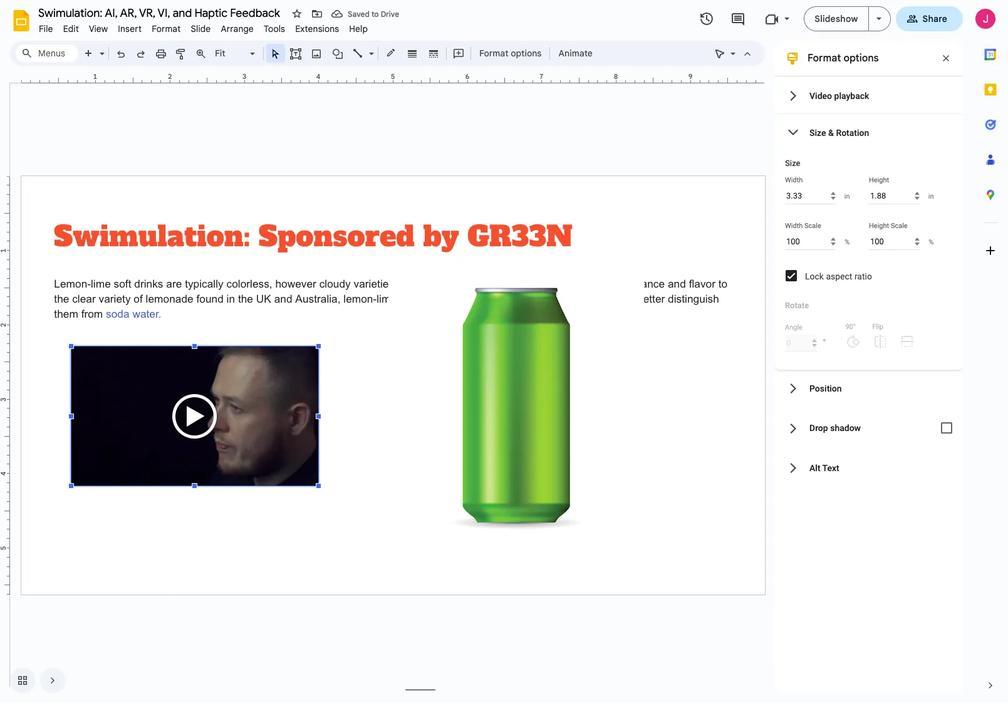 Task type: locate. For each thing, give the bounding box(es) containing it.
saved
[[348, 9, 370, 18]]

height up the height, measured in inches. value must be between 0.01 and 58712 text box
[[869, 176, 889, 184]]

1 vertical spatial height
[[869, 222, 889, 230]]

90°
[[846, 323, 856, 331]]

edit menu item
[[58, 21, 84, 36]]

size left &
[[810, 128, 826, 138]]

help menu item
[[344, 21, 373, 36]]

tab list inside menu bar banner
[[973, 37, 1008, 668]]

height scale
[[869, 222, 908, 230]]

0 horizontal spatial size
[[785, 159, 801, 168]]

2 width from the top
[[785, 222, 803, 230]]

0 horizontal spatial in
[[845, 192, 850, 200]]

0 horizontal spatial format options
[[479, 48, 542, 59]]

drive
[[381, 9, 399, 18]]

insert
[[118, 23, 142, 34]]

toggle shadow image
[[934, 416, 960, 441]]

1 vertical spatial size
[[785, 159, 801, 168]]

options
[[511, 48, 542, 59], [844, 52, 879, 65]]

size & rotation tab
[[775, 114, 963, 151]]

0 vertical spatial height
[[869, 176, 889, 184]]

options up video playback tab
[[844, 52, 879, 65]]

0 horizontal spatial %
[[845, 238, 850, 246]]

2 % from the left
[[929, 238, 934, 246]]

2 scale from the left
[[891, 222, 908, 230]]

height
[[869, 176, 889, 184], [869, 222, 889, 230]]

width up width scale, measured in percents. value must be between 0.9 and 1763151 text box
[[785, 222, 803, 230]]

&
[[828, 128, 834, 138]]

1 width from the top
[[785, 176, 803, 184]]

in
[[845, 192, 850, 200], [929, 192, 934, 200]]

menu bar
[[34, 16, 373, 37]]

1 scale from the left
[[805, 222, 821, 230]]

format
[[152, 23, 181, 34], [479, 48, 509, 59], [808, 52, 841, 65]]

scale up width scale, measured in percents. value must be between 0.9 and 1763151 text box
[[805, 222, 821, 230]]

2 in from the left
[[929, 192, 934, 200]]

1 horizontal spatial options
[[844, 52, 879, 65]]

format menu item
[[147, 21, 186, 36]]

in right the height, measured in inches. value must be between 0.01 and 58712 text box
[[929, 192, 934, 200]]

1 horizontal spatial %
[[929, 238, 934, 246]]

size for size & rotation
[[810, 128, 826, 138]]

lock aspect ratio
[[805, 271, 872, 281]]

navigation inside format options application
[[0, 658, 65, 703]]

menu bar inside menu bar banner
[[34, 16, 373, 37]]

0 vertical spatial width
[[785, 176, 803, 184]]

2 horizontal spatial format
[[808, 52, 841, 65]]

0 vertical spatial size
[[810, 128, 826, 138]]

% for height scale
[[929, 238, 934, 246]]

drop
[[810, 423, 828, 433]]

1 horizontal spatial scale
[[891, 222, 908, 230]]

0 horizontal spatial format
[[152, 23, 181, 34]]

file
[[39, 23, 53, 34]]

edit
[[63, 23, 79, 34]]

height up height scale, measured in percents. value must be between 0.9 and 3123028 text box
[[869, 222, 889, 230]]

0 horizontal spatial scale
[[805, 222, 821, 230]]

arrange
[[221, 23, 254, 34]]

scale for width scale
[[805, 222, 821, 230]]

main toolbar
[[78, 44, 599, 63]]

%
[[845, 238, 850, 246], [929, 238, 934, 246]]

1 horizontal spatial in
[[929, 192, 934, 200]]

format options inside button
[[479, 48, 542, 59]]

1 height from the top
[[869, 176, 889, 184]]

angle
[[785, 323, 803, 332]]

drop shadow
[[810, 423, 861, 433]]

extensions menu item
[[290, 21, 344, 36]]

alt text
[[810, 463, 840, 473]]

border color: transparent image
[[384, 44, 398, 61]]

menu bar banner
[[0, 0, 1008, 703]]

width up width, measured in inches. value must be between 0.01 and 58712 text field
[[785, 176, 803, 184]]

format up video
[[808, 52, 841, 65]]

% up 'aspect'
[[845, 238, 850, 246]]

rotation
[[836, 128, 869, 138]]

size & rotation
[[810, 128, 869, 138]]

options left animate button
[[511, 48, 542, 59]]

Rename text field
[[34, 5, 287, 20]]

video
[[810, 91, 832, 101]]

slideshow button
[[804, 6, 869, 31]]

format right 'border dash' "option"
[[479, 48, 509, 59]]

size inside tab
[[810, 128, 826, 138]]

options inside button
[[511, 48, 542, 59]]

format options inside section
[[808, 52, 879, 65]]

1 % from the left
[[845, 238, 850, 246]]

Lock aspect ratio checkbox
[[786, 270, 797, 281]]

saved to drive
[[348, 9, 399, 18]]

1 horizontal spatial format
[[479, 48, 509, 59]]

lock
[[805, 271, 824, 281]]

size
[[810, 128, 826, 138], [785, 159, 801, 168]]

scale
[[805, 222, 821, 230], [891, 222, 908, 230]]

format down rename 'text box'
[[152, 23, 181, 34]]

animate button
[[553, 44, 598, 63]]

size up width, measured in inches. value must be between 0.01 and 58712 text field
[[785, 159, 801, 168]]

tab list
[[973, 37, 1008, 668]]

ratio
[[855, 271, 872, 281]]

height for height
[[869, 176, 889, 184]]

1 horizontal spatial format options
[[808, 52, 879, 65]]

1 in from the left
[[845, 192, 850, 200]]

share
[[923, 13, 948, 24]]

height for height scale
[[869, 222, 889, 230]]

format options button
[[474, 44, 547, 63]]

scale up height scale, measured in percents. value must be between 0.9 and 3123028 text box
[[891, 222, 908, 230]]

format inside menu item
[[152, 23, 181, 34]]

rotate
[[785, 301, 809, 310]]

Menus field
[[16, 44, 78, 62]]

1 horizontal spatial size
[[810, 128, 826, 138]]

format options section
[[775, 41, 963, 693]]

in right width, measured in inches. value must be between 0.01 and 58712 text field
[[845, 192, 850, 200]]

size for size
[[785, 159, 801, 168]]

menu bar containing file
[[34, 16, 373, 37]]

file menu item
[[34, 21, 58, 36]]

share button
[[896, 6, 963, 31]]

position
[[810, 383, 842, 393]]

alt text tab
[[775, 449, 963, 486]]

arrange menu item
[[216, 21, 259, 36]]

text
[[823, 463, 840, 473]]

% right height scale, measured in percents. value must be between 0.9 and 3123028 text box
[[929, 238, 934, 246]]

video playback tab
[[775, 77, 963, 114]]

new slide with layout image
[[97, 45, 105, 50]]

0 horizontal spatial options
[[511, 48, 542, 59]]

1 vertical spatial width
[[785, 222, 803, 230]]

°
[[823, 337, 826, 348]]

2 height from the top
[[869, 222, 889, 230]]

format options
[[479, 48, 542, 59], [808, 52, 879, 65]]

navigation
[[0, 658, 65, 703]]

mode and view toolbar
[[710, 41, 758, 66]]

Toggle shadow checkbox
[[934, 416, 960, 441]]

width
[[785, 176, 803, 184], [785, 222, 803, 230]]



Task type: describe. For each thing, give the bounding box(es) containing it.
options inside section
[[844, 52, 879, 65]]

in for width
[[845, 192, 850, 200]]

border dash option
[[426, 44, 441, 62]]

help
[[349, 23, 368, 34]]

view menu item
[[84, 21, 113, 36]]

animate
[[559, 48, 593, 59]]

aspect
[[826, 271, 853, 281]]

Width, measured in inches. Value must be between 0.01 and 58712 text field
[[785, 187, 836, 204]]

flip
[[873, 323, 884, 331]]

position tab
[[775, 370, 963, 407]]

insert image image
[[309, 44, 324, 62]]

insert menu item
[[113, 21, 147, 36]]

Height, measured in inches. Value must be between 0.01 and 58712 text field
[[869, 187, 920, 204]]

format options application
[[0, 0, 1008, 703]]

Angle, measured in degrees. Value must be between 0 and 360 text field
[[785, 335, 817, 352]]

slideshow
[[815, 13, 858, 24]]

video playback
[[810, 91, 869, 101]]

drop shadow tab
[[775, 407, 963, 449]]

width for width scale
[[785, 222, 803, 230]]

width for width
[[785, 176, 803, 184]]

Star checkbox
[[288, 5, 306, 23]]

start slideshow (⌘+enter) image
[[876, 18, 881, 20]]

slide menu item
[[186, 21, 216, 36]]

Zoom text field
[[213, 44, 248, 62]]

alt
[[810, 463, 821, 473]]

to
[[372, 9, 379, 18]]

format inside button
[[479, 48, 509, 59]]

tools menu item
[[259, 21, 290, 36]]

in for height
[[929, 192, 934, 200]]

saved to drive button
[[328, 5, 402, 23]]

view
[[89, 23, 108, 34]]

slide
[[191, 23, 211, 34]]

format inside section
[[808, 52, 841, 65]]

shadow
[[831, 423, 861, 433]]

extensions
[[295, 23, 339, 34]]

Height Scale, measured in percents. Value must be between 0.9 and 3123028 text field
[[869, 233, 920, 250]]

playback
[[834, 91, 869, 101]]

Width Scale, measured in percents. Value must be between 0.9 and 1763151 text field
[[785, 233, 836, 250]]

tools
[[264, 23, 285, 34]]

% for width scale
[[845, 238, 850, 246]]

shape image
[[331, 44, 345, 62]]

border weight option
[[405, 44, 420, 62]]

scale for height scale
[[891, 222, 908, 230]]

Zoom field
[[211, 44, 261, 63]]

width scale
[[785, 222, 821, 230]]



Task type: vqa. For each thing, say whether or not it's contained in the screenshot.
Edit menu item
yes



